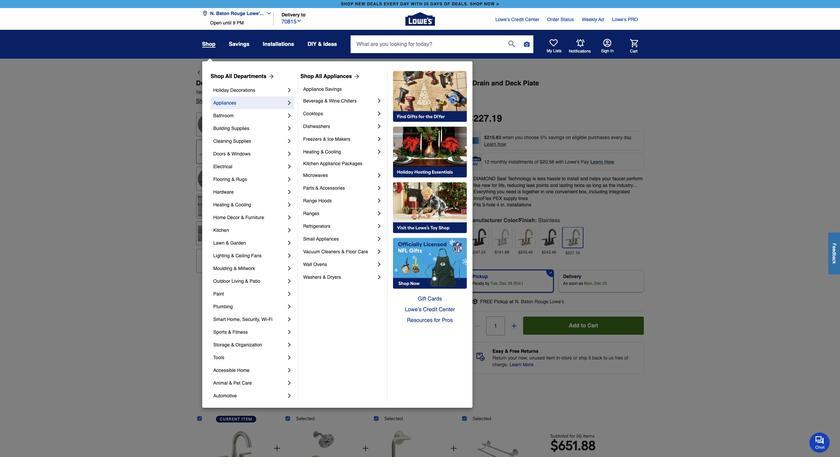 Task type: vqa. For each thing, say whether or not it's contained in the screenshot.
Ovens
yes



Task type: locate. For each thing, give the bounding box(es) containing it.
shop button
[[202, 41, 216, 48]]

0 horizontal spatial is
[[518, 189, 521, 195]]

25 inside delivery as soon as mon, dec 25
[[603, 282, 607, 286]]

1 horizontal spatial delivery
[[564, 274, 582, 280]]

pickup left at
[[494, 299, 508, 305]]

0 vertical spatial rouge
[[231, 11, 246, 16]]

heating & cooling link up furniture
[[213, 199, 286, 211]]

with inside delta trinsic stainless 4-in centerset 2-handle watersense bathroom sink faucet with drain and deck plate item # 4130955 | model # 2559-ssmpu-dst
[[457, 80, 471, 87]]

technology
[[508, 176, 532, 182]]

shop
[[341, 2, 354, 6], [470, 2, 483, 6]]

0 horizontal spatial credit
[[423, 307, 438, 313]]

weekly ad link
[[582, 16, 604, 23]]

$ left .
[[468, 113, 474, 124]]

chevron right image
[[286, 112, 293, 119], [376, 123, 383, 130], [286, 125, 293, 132], [376, 149, 383, 155], [286, 151, 293, 157], [286, 163, 293, 170], [376, 185, 383, 192], [286, 189, 293, 196], [376, 198, 383, 204], [376, 249, 383, 255], [286, 253, 293, 259], [286, 265, 293, 272], [376, 274, 383, 281], [286, 304, 293, 310], [286, 342, 293, 349], [286, 355, 293, 361], [286, 393, 293, 400]]

0 horizontal spatial shop
[[341, 2, 354, 6]]

lasting
[[560, 183, 573, 188]]

& for lighting & ceiling fans link
[[231, 253, 234, 259]]

option group
[[466, 268, 647, 295]]

savings up wine
[[325, 87, 342, 92]]

lowe's down >
[[496, 17, 510, 22]]

1 horizontal spatial of
[[625, 356, 629, 361]]

& inside washers & dryers link
[[323, 275, 326, 280]]

chevron right image for bathroom
[[286, 112, 293, 119]]

stainless
[[238, 80, 267, 87], [539, 218, 560, 224]]

3 title image from the top
[[198, 224, 219, 244]]

$243.46 down champagne bronze image
[[519, 250, 533, 255]]

0 horizontal spatial 4
[[497, 203, 500, 208]]

dec left 26
[[500, 282, 507, 286]]

e
[[832, 246, 838, 249], [832, 249, 838, 252]]

plus image
[[511, 323, 518, 330], [362, 445, 370, 453]]

better together heading
[[196, 388, 618, 398]]

0 horizontal spatial for
[[434, 318, 441, 324]]

0 horizontal spatial faucets
[[308, 70, 328, 76]]

1 selected from the left
[[296, 416, 315, 422]]

& for heating & cooling link to the left
[[231, 202, 234, 208]]

1 vertical spatial savings
[[325, 87, 342, 92]]

0 vertical spatial is
[[533, 176, 536, 182]]

n. right at
[[515, 299, 520, 305]]

& for diy & ideas button
[[318, 41, 322, 47]]

0 horizontal spatial sink
[[405, 70, 416, 76]]

& right parts
[[316, 186, 319, 191]]

0 vertical spatial heating
[[303, 149, 320, 155]]

chevron right image for small appliances
[[376, 236, 383, 243]]

item
[[547, 356, 555, 361]]

sink
[[405, 70, 416, 76], [418, 80, 432, 87]]

1 vertical spatial pickup
[[494, 299, 508, 305]]

2 all from the left
[[316, 74, 322, 80]]

& inside lawn & garden link
[[226, 241, 229, 246]]

& inside storage & organization link
[[231, 343, 234, 348]]

& right doors
[[227, 151, 230, 157]]

e up b
[[832, 249, 838, 252]]

delivery inside delivery as soon as mon, dec 25
[[564, 274, 582, 280]]

better together
[[372, 388, 442, 398]]

lowe's home improvement lists image
[[550, 39, 558, 47]]

0 horizontal spatial dec
[[500, 282, 507, 286]]

plumbing link
[[213, 301, 286, 313]]

chevron down image
[[297, 18, 302, 23]]

2 horizontal spatial selected
[[473, 416, 492, 422]]

4 left the items
[[578, 434, 581, 440]]

chevron right image for outdoor living & patio
[[286, 278, 293, 285]]

faucets up 2-
[[308, 70, 328, 76]]

every
[[384, 2, 399, 6]]

bathroom sink faucets link
[[378, 69, 438, 77]]

1 horizontal spatial plus image
[[450, 445, 458, 453]]

#
[[207, 90, 209, 95], [246, 90, 248, 95]]

lowe's pro link
[[613, 16, 639, 23]]

1 vertical spatial heating & cooling
[[213, 202, 251, 208]]

supplies for building supplies
[[231, 126, 250, 131]]

kitchen up the lawn
[[213, 228, 229, 233]]

0 vertical spatial learn
[[485, 142, 497, 147]]

appliances inside "link"
[[324, 74, 352, 80]]

& inside doors & windows "link"
[[227, 151, 230, 157]]

0 vertical spatial pickup
[[473, 274, 488, 280]]

& inside animal & pet care link
[[229, 381, 232, 386]]

2 shop from the left
[[301, 74, 314, 80]]

1 vertical spatial cart
[[588, 323, 599, 329]]

1 vertical spatial you
[[497, 189, 505, 195]]

& left ice
[[323, 137, 326, 142]]

supplies up windows
[[233, 139, 251, 144]]

wi-
[[262, 317, 269, 323]]

25 right with
[[424, 2, 429, 6]]

title image up lighting
[[198, 224, 219, 244]]

n. inside button
[[210, 11, 215, 16]]

chevron right image for hardware
[[286, 189, 293, 196]]

0 horizontal spatial savings
[[229, 41, 250, 47]]

1 shop from the left
[[211, 74, 224, 80]]

1 horizontal spatial heating & cooling
[[303, 149, 341, 155]]

chevron right image for wall ovens
[[376, 261, 383, 268]]

& inside diy & ideas button
[[318, 41, 322, 47]]

free
[[481, 299, 493, 305]]

delivery
[[282, 12, 300, 17], [564, 274, 582, 280]]

n. right location image
[[210, 11, 215, 16]]

& up décor
[[231, 202, 234, 208]]

# right item on the left top of the page
[[207, 90, 209, 95]]

& inside sports & fitness link
[[228, 330, 231, 335]]

chevron right image for paint
[[286, 291, 293, 298]]

faucets
[[308, 70, 328, 76], [418, 70, 438, 76]]

appliances link
[[213, 97, 286, 109]]

back
[[204, 70, 217, 76]]

convenient
[[555, 189, 578, 195]]

k
[[832, 262, 838, 264]]

chevron right image for heating & cooling
[[376, 149, 383, 155]]

& left pet
[[229, 381, 232, 386]]

0 horizontal spatial and
[[492, 80, 504, 87]]

& left 'free'
[[505, 349, 509, 354]]

1 $243.46 from the left
[[519, 250, 533, 255]]

1 horizontal spatial all
[[316, 74, 322, 80]]

moulding & millwork
[[213, 266, 255, 272]]

chevron right image for washers & dryers
[[376, 274, 383, 281]]

chrome image
[[494, 229, 511, 246]]

all for appliances
[[316, 74, 322, 80]]

rouge up pm
[[231, 11, 246, 16]]

0 horizontal spatial with
[[457, 80, 471, 87]]

0 horizontal spatial heating
[[213, 202, 230, 208]]

2 horizontal spatial for
[[570, 434, 576, 440]]

n. baton rouge lowe'... button
[[202, 7, 275, 20]]

shop left new
[[341, 2, 354, 6]]

4 left in.
[[497, 203, 500, 208]]

1 horizontal spatial heating
[[303, 149, 320, 155]]

$
[[468, 113, 474, 124], [551, 438, 559, 454]]

cart button
[[621, 39, 639, 54]]

chevron right image for animal & pet care
[[286, 380, 293, 387]]

& inside lighting & ceiling fans link
[[231, 253, 234, 259]]

.
[[489, 113, 492, 124]]

matte black image
[[470, 229, 488, 246]]

& for doors & windows "link"
[[227, 151, 230, 157]]

to inside add to cart button
[[581, 323, 586, 329]]

1 horizontal spatial home
[[237, 368, 250, 374]]

savings inside 'link'
[[325, 87, 342, 92]]

gift cards
[[418, 296, 442, 302]]

for
[[492, 183, 498, 188], [434, 318, 441, 324], [570, 434, 576, 440]]

faucet
[[613, 176, 626, 182]]

0 vertical spatial arrow right image
[[352, 73, 360, 80]]

heating & cooling link down makers
[[303, 146, 376, 158]]

1 vertical spatial heating & cooling link
[[213, 199, 286, 211]]

is left the less
[[533, 176, 536, 182]]

& inside the "moulding & millwork" link
[[234, 266, 237, 272]]

building
[[213, 126, 230, 131]]

chevron right image for dishwashers
[[376, 123, 383, 130]]

heating & cooling up décor
[[213, 202, 251, 208]]

e up d
[[832, 246, 838, 249]]

as inside delivery as soon as mon, dec 25
[[579, 282, 583, 286]]

pickup up ready
[[473, 274, 488, 280]]

1 all from the left
[[226, 74, 232, 80]]

title image up electrical
[[198, 141, 219, 162]]

of right free
[[625, 356, 629, 361]]

heart outline image
[[283, 97, 291, 105]]

kitchen for kitchen
[[213, 228, 229, 233]]

title image down "hardware"
[[198, 196, 219, 217]]

holiday decorations link
[[213, 84, 286, 97]]

chevron right image for plumbing
[[286, 304, 293, 310]]

& inside freezers & ice makers link
[[323, 137, 326, 142]]

0 vertical spatial delivery
[[282, 12, 300, 17]]

0 vertical spatial savings
[[229, 41, 250, 47]]

0 horizontal spatial home
[[213, 215, 226, 221]]

accessible home link
[[213, 364, 286, 377]]

appliance up microwaves link
[[320, 161, 341, 166]]

& right the lawn
[[226, 241, 229, 246]]

chevron right image for appliances
[[286, 100, 293, 106]]

Search Query text field
[[351, 36, 503, 53]]

you inside $215.83 when you choose 5% savings on eligible purchases every day. learn how
[[515, 135, 523, 140]]

bathroom inside bathroom faucets & shower heads link
[[281, 70, 307, 76]]

home décor & furniture
[[213, 215, 264, 221]]

hoods
[[319, 198, 332, 204]]

25 for shop
[[424, 2, 429, 6]]

shop new deals every day with 25 days of deals. shop now >
[[341, 2, 499, 6]]

& for flooring & rugs link
[[232, 177, 235, 182]]

care right "floor"
[[358, 249, 368, 255]]

in.
[[501, 203, 506, 208]]

delta down 4130955
[[210, 98, 223, 104]]

learn right pay
[[591, 159, 604, 165]]

you inside everything you need is together in one convenient box, including integrated innoflex pex supply lines fits 3-hole 4 in. installations
[[497, 189, 505, 195]]

and
[[492, 80, 504, 87], [581, 176, 589, 182], [551, 183, 558, 188]]

0 horizontal spatial arrow right image
[[352, 73, 360, 80]]

center for lowe's credit center
[[439, 307, 455, 313]]

& right sports on the left bottom
[[228, 330, 231, 335]]

home up animal & pet care link
[[237, 368, 250, 374]]

stainless up 2559-
[[238, 80, 267, 87]]

center up pros
[[439, 307, 455, 313]]

0 vertical spatial in
[[275, 80, 281, 87]]

holiday hosting essentials. image
[[393, 127, 467, 178]]

lowe's left pay
[[566, 159, 580, 165]]

1 horizontal spatial cart
[[630, 49, 638, 54]]

2 horizontal spatial and
[[581, 176, 589, 182]]

chevron right image for ranges
[[376, 210, 383, 217]]

0 vertical spatial appliances
[[324, 74, 352, 80]]

1 vertical spatial shop
[[196, 98, 209, 104]]

$243.46 for venetian bronze image
[[542, 250, 557, 255]]

resources for pros
[[407, 318, 453, 324]]

lowe's home improvement notification center image
[[577, 39, 585, 47]]

supplies up 'cleaning supplies'
[[231, 126, 250, 131]]

stainless inside delta trinsic stainless 4-in centerset 2-handle watersense bathroom sink faucet with drain and deck plate item # 4130955 | model # 2559-ssmpu-dst
[[238, 80, 267, 87]]

animal
[[213, 381, 228, 386]]

lowes pay logo image
[[469, 156, 483, 166]]

rouge inside n. baton rouge lowe'... button
[[231, 11, 246, 16]]

chevron right image
[[286, 87, 293, 94], [376, 98, 383, 104], [286, 100, 293, 106], [376, 110, 383, 117], [376, 136, 383, 143], [286, 138, 293, 145], [376, 172, 383, 179], [286, 176, 293, 183], [286, 202, 293, 208], [376, 210, 383, 217], [286, 214, 293, 221], [376, 223, 383, 230], [286, 227, 293, 234], [376, 236, 383, 243], [286, 240, 293, 247], [376, 261, 383, 268], [286, 278, 293, 285], [286, 291, 293, 298], [286, 316, 293, 323], [286, 329, 293, 336], [286, 368, 293, 374], [286, 380, 293, 387]]

return
[[493, 356, 507, 361]]

diy & ideas
[[308, 41, 337, 47]]

shop left 'now'
[[470, 2, 483, 6]]

bathroom up building
[[213, 113, 234, 118]]

is inside everything you need is together in one convenient box, including integrated innoflex pex supply lines fits 3-hole 4 in. installations
[[518, 189, 521, 195]]

& inside parts & accessories link
[[316, 186, 319, 191]]

credit up search image
[[512, 17, 524, 22]]

arrow right image inside shop all appliances "link"
[[352, 73, 360, 80]]

chevron right image for doors & windows
[[286, 151, 293, 157]]

building supplies
[[213, 126, 250, 131]]

& for storage & organization link
[[231, 343, 234, 348]]

to left us
[[604, 356, 608, 361]]

1 horizontal spatial sink
[[418, 80, 432, 87]]

you down life,
[[497, 189, 505, 195]]

small appliances link
[[303, 233, 376, 246]]

0 horizontal spatial heating & cooling
[[213, 202, 251, 208]]

1 horizontal spatial is
[[533, 176, 536, 182]]

0 vertical spatial baton
[[216, 11, 230, 16]]

Stepper number input field with increment and decrement buttons number field
[[487, 317, 505, 336]]

for for resources for pros
[[434, 318, 441, 324]]

1 horizontal spatial credit
[[512, 17, 524, 22]]

25
[[424, 2, 429, 6], [603, 282, 607, 286]]

1 vertical spatial center
[[439, 307, 455, 313]]

your up the
[[603, 176, 612, 182]]

0 horizontal spatial rouge
[[231, 11, 246, 16]]

& left the rugs
[[232, 177, 235, 182]]

to right add
[[581, 323, 586, 329]]

1 vertical spatial plus image
[[362, 445, 370, 453]]

and inside delta trinsic stainless 4-in centerset 2-handle watersense bathroom sink faucet with drain and deck plate item # 4130955 | model # 2559-ssmpu-dst
[[492, 80, 504, 87]]

chat invite button image
[[810, 433, 831, 453]]

bathroom up centerset
[[281, 70, 307, 76]]

ideas
[[324, 41, 337, 47]]

outdoor
[[213, 279, 230, 284]]

location image
[[202, 11, 208, 16]]

1 horizontal spatial arrow right image
[[429, 217, 437, 225]]

refrigerators link
[[303, 220, 376, 233]]

shop up holiday
[[211, 74, 224, 80]]

and down the hassle
[[551, 183, 558, 188]]

dec inside delivery as soon as mon, dec 25
[[595, 282, 602, 286]]

kitchen up microwaves
[[303, 161, 319, 166]]

1 vertical spatial delivery
[[564, 274, 582, 280]]

25 right mon,
[[603, 282, 607, 286]]

security,
[[242, 317, 260, 323]]

faucets up faucet
[[418, 70, 438, 76]]

0 horizontal spatial you
[[497, 189, 505, 195]]

your
[[603, 176, 612, 182], [508, 356, 518, 361]]

0 horizontal spatial stainless
[[238, 80, 267, 87]]

appliance up beverage
[[303, 87, 324, 92]]

in inside everything you need is together in one convenient box, including integrated innoflex pex supply lines fits 3-hole 4 in. installations
[[541, 189, 545, 195]]

in down points
[[541, 189, 545, 195]]

& for parts & accessories link
[[316, 186, 319, 191]]

0 vertical spatial you
[[515, 135, 523, 140]]

chevron right image for automotive
[[286, 393, 293, 400]]

& left millwork at the left of page
[[234, 266, 237, 272]]

0 vertical spatial 4
[[497, 203, 500, 208]]

1 horizontal spatial $243.46
[[542, 250, 557, 255]]

1 vertical spatial $
[[551, 438, 559, 454]]

1 horizontal spatial you
[[515, 135, 523, 140]]

together
[[523, 189, 540, 195]]

chevron right image for microwaves
[[376, 172, 383, 179]]

of
[[535, 159, 539, 165], [625, 356, 629, 361]]

easy
[[493, 349, 504, 354]]

1 horizontal spatial shop
[[470, 2, 483, 6]]

chevron right image for smart home, security, wi-fi
[[286, 316, 293, 323]]

you right the when
[[515, 135, 523, 140]]

pickup inside pickup ready by tue, dec 26 (est.)
[[473, 274, 488, 280]]

free pickup at n. baton rouge lowe's
[[481, 299, 565, 305]]

$243.46 for champagne bronze image
[[519, 250, 533, 255]]

pay
[[581, 159, 589, 165]]

0 horizontal spatial delivery
[[282, 12, 300, 17]]

to up lasting at top right
[[562, 176, 566, 182]]

heating & cooling down freezers & ice makers
[[303, 149, 341, 155]]

installations
[[263, 41, 294, 47]]

1 horizontal spatial center
[[526, 17, 540, 22]]

& left the ceiling
[[231, 253, 234, 259]]

cleaners
[[322, 249, 340, 255]]

2 horizontal spatial learn
[[591, 159, 604, 165]]

1 horizontal spatial 4
[[578, 434, 581, 440]]

new
[[355, 2, 366, 6]]

0 horizontal spatial 25
[[424, 2, 429, 6]]

chevron right image for holiday decorations
[[286, 87, 293, 94]]

1 vertical spatial for
[[434, 318, 441, 324]]

2 vertical spatial for
[[570, 434, 576, 440]]

|
[[229, 90, 230, 95]]

0 horizontal spatial your
[[508, 356, 518, 361]]

1 horizontal spatial with
[[556, 159, 564, 165]]

dec right mon,
[[595, 282, 602, 286]]

0 vertical spatial stainless
[[238, 80, 267, 87]]

1 vertical spatial appliances
[[213, 100, 236, 106]]

1 horizontal spatial $
[[551, 438, 559, 454]]

subtotal for ( 4 ) items $ 651 .88
[[551, 434, 596, 454]]

& right décor
[[241, 215, 244, 221]]

0 vertical spatial 25
[[424, 2, 429, 6]]

shop down item on the left top of the page
[[196, 98, 209, 104]]

cooling up home décor & furniture
[[235, 202, 251, 208]]

credit up resources for pros
[[423, 307, 438, 313]]

bathroom link down 4.5 stars image on the top left of page
[[213, 109, 286, 122]]

fans
[[251, 253, 262, 259]]

& left "floor"
[[342, 249, 345, 255]]

tue,
[[491, 282, 499, 286]]

1 horizontal spatial shop
[[301, 74, 314, 80]]

chevron left image
[[196, 70, 202, 75]]

1 horizontal spatial savings
[[325, 87, 342, 92]]

home left décor
[[213, 215, 226, 221]]

heating & cooling for top heating & cooling link
[[303, 149, 341, 155]]

$ 227 . 19
[[468, 113, 502, 124]]

19
[[492, 113, 502, 124]]

all for departments
[[226, 74, 232, 80]]

shop left 2-
[[301, 74, 314, 80]]

less
[[538, 176, 546, 182]]

heating
[[303, 149, 320, 155], [213, 202, 230, 208]]

2 $243.46 from the left
[[542, 250, 557, 255]]

0 horizontal spatial pickup
[[473, 274, 488, 280]]

2 vertical spatial appliances
[[316, 237, 339, 242]]

of inside easy & free returns return your new, unused item in-store or ship it back to us free of charge.
[[625, 356, 629, 361]]

camera image
[[524, 41, 531, 48]]

stainless image
[[564, 229, 582, 247]]

0 vertical spatial delta
[[196, 80, 213, 87]]

lowe's
[[405, 307, 422, 313]]

wine
[[329, 98, 340, 104]]

for inside subtotal for ( 4 ) items $ 651 .88
[[570, 434, 576, 440]]

chevron right image for parts & accessories
[[376, 185, 383, 192]]

shower
[[335, 70, 355, 76]]

automotive
[[213, 394, 237, 399]]

moulding
[[213, 266, 233, 272]]

all inside "link"
[[316, 74, 322, 80]]

item number 4 1 3 0 9 5 5 and model number 2 5 5 9 - s s m p u - d s t element
[[196, 89, 645, 96]]

4 inside subtotal for ( 4 ) items $ 651 .88
[[578, 434, 581, 440]]

& inside flooring & rugs link
[[232, 177, 235, 182]]

2 faucets from the left
[[418, 70, 438, 76]]

stainless right :
[[539, 218, 560, 224]]

1 vertical spatial care
[[242, 381, 252, 386]]

bathroom link up 4-
[[250, 69, 276, 77]]

with right $20.58
[[556, 159, 564, 165]]

plus image
[[273, 445, 281, 453], [450, 445, 458, 453]]

is inside diamond seal technology is less hassle to install and helps your faucet perform like new for life, reducing leak points and lasting twice as long as the industry standard
[[533, 176, 536, 182]]

chevron right image for freezers & ice makers
[[376, 136, 383, 143]]

bathroom inside bathroom sink faucets link
[[378, 70, 403, 76]]

automotive link
[[213, 390, 286, 403]]

$243.46 down venetian bronze image
[[542, 250, 557, 255]]

$161.88
[[495, 250, 510, 255]]

3 selected from the left
[[473, 416, 492, 422]]

shop inside "link"
[[301, 74, 314, 80]]

option group containing pickup
[[466, 268, 647, 295]]

0 vertical spatial with
[[457, 80, 471, 87]]

0 horizontal spatial $243.46
[[519, 250, 533, 255]]

dishwashers link
[[303, 120, 376, 133]]

model
[[232, 90, 245, 95]]

delivery up soon
[[564, 274, 582, 280]]

is down reducing
[[518, 189, 521, 195]]

as left the
[[603, 183, 608, 188]]

arrow right image
[[267, 73, 275, 80]]

1 faucets from the left
[[308, 70, 328, 76]]

returns
[[521, 349, 539, 354]]

as left 'long'
[[587, 183, 592, 188]]

2 plus image from the left
[[450, 445, 458, 453]]

1 e from the top
[[832, 246, 838, 249]]

as right soon
[[579, 282, 583, 286]]

and up twice
[[581, 176, 589, 182]]

1 vertical spatial 4
[[578, 434, 581, 440]]

to up chevron down image
[[301, 12, 306, 17]]

learn down $215.83
[[485, 142, 497, 147]]

1 dec from the left
[[500, 282, 507, 286]]

arrow right image
[[352, 73, 360, 80], [429, 217, 437, 225]]

1 vertical spatial is
[[518, 189, 521, 195]]

cart down lowe's home improvement cart "icon"
[[630, 49, 638, 54]]

& left wine
[[325, 98, 328, 104]]

shop for shop all departments
[[211, 74, 224, 80]]

4 inside everything you need is together in one convenient box, including integrated innoflex pex supply lines fits 3-hole 4 in. installations
[[497, 203, 500, 208]]

with left the drain
[[457, 80, 471, 87]]

0 horizontal spatial shop
[[211, 74, 224, 80]]

title image
[[198, 141, 219, 162], [198, 196, 219, 217], [198, 224, 219, 244]]

delta up item on the left top of the page
[[196, 80, 213, 87]]

25 for delivery
[[603, 282, 607, 286]]

1 horizontal spatial plus image
[[511, 323, 518, 330]]

minus image
[[474, 323, 481, 330]]

0 vertical spatial cooling
[[325, 149, 341, 155]]

weekly
[[582, 17, 598, 22]]

1 vertical spatial arrow right image
[[429, 217, 437, 225]]

baton up open until 9 pm
[[216, 11, 230, 16]]

0 horizontal spatial n.
[[210, 11, 215, 16]]

0 horizontal spatial #
[[207, 90, 209, 95]]

to for add
[[581, 323, 586, 329]]

drain
[[473, 80, 490, 87]]

to inside back to results link
[[219, 70, 224, 76]]

baton
[[216, 11, 230, 16], [521, 299, 534, 305]]

& inside easy & free returns return your new, unused item in-store or ship it back to us free of charge.
[[505, 349, 509, 354]]

1 plus image from the left
[[273, 445, 281, 453]]

1 vertical spatial your
[[508, 356, 518, 361]]

for left life,
[[492, 183, 498, 188]]

12 monthly installments of $20.58 with lowe's pay learn how
[[485, 159, 615, 165]]

lowe'...
[[247, 11, 264, 16]]

find gifts for the diyer. image
[[393, 71, 467, 122]]

4.5 stars image
[[228, 98, 260, 105]]

diamond seal technology is less hassle to install and helps your faucet perform like new for life, reducing leak points and lasting twice as long as the industry standard
[[474, 176, 643, 195]]

chevron right image for lawn & garden
[[286, 240, 293, 247]]

2 dec from the left
[[595, 282, 602, 286]]

delivery for as
[[564, 274, 582, 280]]

& inside beverage & wine chillers link
[[325, 98, 328, 104]]

pm
[[237, 20, 244, 26]]

chevron right image for beverage & wine chillers
[[376, 98, 383, 104]]

& right storage
[[231, 343, 234, 348]]

shop delta
[[196, 98, 223, 104]]

your down 'free'
[[508, 356, 518, 361]]

& left dryers
[[323, 275, 326, 280]]

purchases
[[589, 135, 610, 140]]

it
[[589, 356, 591, 361]]

lowe's down the as
[[550, 299, 565, 305]]

installations
[[507, 203, 532, 208]]

1 vertical spatial supplies
[[233, 139, 251, 144]]

delta inside delta trinsic stainless 4-in centerset 2-handle watersense bathroom sink faucet with drain and deck plate item # 4130955 | model # 2559-ssmpu-dst
[[196, 80, 213, 87]]

2 vertical spatial title image
[[198, 224, 219, 244]]

kitchen link
[[213, 224, 286, 237]]

ssmpu-
[[260, 90, 279, 95]]

chevron right image for moulding & millwork
[[286, 265, 293, 272]]

$ left (
[[551, 438, 559, 454]]

None search field
[[351, 35, 534, 59]]

1 horizontal spatial and
[[551, 183, 558, 188]]



Task type: describe. For each thing, give the bounding box(es) containing it.
1 vertical spatial learn
[[591, 159, 604, 165]]

flooring & rugs link
[[213, 173, 286, 186]]

back to results
[[204, 70, 245, 76]]

current
[[220, 417, 241, 422]]

shop for shop
[[202, 41, 216, 47]]

heating for top heating & cooling link
[[303, 149, 320, 155]]

chevron down image
[[264, 11, 272, 16]]

delta trinsic stainless 4-in centerset 2-handle watersense bathroom sink faucet with drain and deck plate item # 4130955 | model # 2559-ssmpu-dst
[[196, 80, 539, 95]]

chevron right image for cooktops
[[376, 110, 383, 117]]

range hoods link
[[303, 195, 376, 207]]

delivery to
[[282, 12, 306, 17]]

0 vertical spatial bathroom link
[[250, 69, 276, 77]]

delivery for to
[[282, 12, 300, 17]]

$ inside subtotal for ( 4 ) items $ 651 .88
[[551, 438, 559, 454]]

appliance inside 'link'
[[303, 87, 324, 92]]

0 vertical spatial plus image
[[511, 323, 518, 330]]

freezers & ice makers
[[303, 137, 351, 142]]

:
[[535, 218, 537, 224]]

electrical link
[[213, 160, 286, 173]]

refrigerators
[[303, 224, 331, 229]]

lighting & ceiling fans
[[213, 253, 262, 259]]

item
[[196, 90, 205, 95]]

1 vertical spatial delta
[[210, 98, 223, 104]]

manufacturer
[[468, 218, 502, 224]]

2 # from the left
[[246, 90, 248, 95]]

lowe's left the pro at top right
[[613, 17, 627, 22]]

chevron right image for storage & organization
[[286, 342, 293, 349]]

items
[[583, 434, 595, 440]]

4130955
[[209, 90, 228, 95]]

to for back
[[219, 70, 224, 76]]

lowe's pro
[[613, 17, 639, 22]]

n. baton rouge lowe'...
[[210, 11, 264, 16]]

supplies for cleaning supplies
[[233, 139, 251, 144]]

chevron right image for electrical
[[286, 163, 293, 170]]

1 vertical spatial appliance
[[320, 161, 341, 166]]

sports & fitness link
[[213, 326, 286, 339]]

animal & pet care link
[[213, 377, 286, 390]]

smart home, security, wi-fi link
[[213, 313, 286, 326]]

2 vertical spatial and
[[551, 183, 558, 188]]

doors & windows
[[213, 151, 251, 157]]

unused
[[530, 356, 545, 361]]

1 vertical spatial n.
[[515, 299, 520, 305]]

learn inside $215.83 when you choose 5% savings on eligible purchases every day. learn how
[[485, 142, 497, 147]]

& inside home décor & furniture "link"
[[241, 215, 244, 221]]

pet
[[234, 381, 241, 386]]

in inside delta trinsic stainless 4-in centerset 2-handle watersense bathroom sink faucet with drain and deck plate item # 4130955 | model # 2559-ssmpu-dst
[[275, 80, 281, 87]]

lowe's home improvement logo image
[[406, 4, 435, 34]]

home inside "link"
[[213, 215, 226, 221]]

2 e from the top
[[832, 249, 838, 252]]

champagne bronze image
[[517, 229, 535, 246]]

officially licensed n f l gifts. shop now. image
[[393, 238, 467, 289]]

plus image for current item
[[273, 445, 281, 453]]

pro
[[628, 17, 639, 22]]

chevron right image for vacuum cleaners & floor care
[[376, 249, 383, 255]]

.88
[[578, 438, 596, 454]]

industry
[[617, 183, 634, 188]]

& for the "moulding & millwork" link
[[234, 266, 237, 272]]

ship
[[579, 356, 588, 361]]

bathroom up 4-
[[250, 70, 276, 76]]

life,
[[499, 183, 506, 188]]

lists
[[554, 49, 562, 53]]

(
[[577, 434, 578, 440]]

open until 9 pm
[[210, 20, 244, 26]]

the
[[609, 183, 616, 188]]

lowe's credit center link
[[496, 16, 540, 23]]

fi
[[269, 317, 273, 323]]

current item
[[220, 417, 252, 422]]

chevron right image for tools
[[286, 355, 293, 361]]

2 horizontal spatial as
[[603, 183, 608, 188]]

chevron right image for refrigerators
[[376, 223, 383, 230]]

4.5 stars image
[[230, 98, 235, 105]]

1 horizontal spatial baton
[[521, 299, 534, 305]]

heating for heating & cooling link to the left
[[213, 202, 230, 208]]

learn more
[[510, 362, 534, 368]]

washers & dryers link
[[303, 271, 376, 284]]

learn how button
[[485, 141, 507, 148]]

2 title image from the top
[[198, 196, 219, 217]]

chevron right image for building supplies
[[286, 125, 293, 132]]

plus image for selected
[[450, 445, 458, 453]]

centerset
[[283, 80, 313, 87]]

0 vertical spatial sink
[[405, 70, 416, 76]]

& inside bathroom faucets & shower heads link
[[330, 70, 334, 76]]

everything you need is together in one convenient box, including integrated innoflex pex supply lines fits 3-hole 4 in. installations
[[474, 189, 630, 208]]

chevron right image for heating & cooling
[[286, 202, 293, 208]]

& for sports & fitness link
[[228, 330, 231, 335]]

for inside diamond seal technology is less hassle to install and helps your faucet perform like new for life, reducing leak points and lasting twice as long as the industry standard
[[492, 183, 498, 188]]

hardware link
[[213, 186, 286, 199]]

day
[[401, 2, 410, 6]]

diy & ideas button
[[308, 38, 337, 50]]

to inside diamond seal technology is less hassle to install and helps your faucet perform like new for life, reducing leak points and lasting twice as long as the industry standard
[[562, 176, 566, 182]]

dec inside pickup ready by tue, dec 26 (est.)
[[500, 282, 507, 286]]

chevron right image for accessible home
[[286, 368, 293, 374]]

& for beverage & wine chillers link
[[325, 98, 328, 104]]

cooling for top heating & cooling link
[[325, 149, 341, 155]]

& inside outdoor living & patio link
[[245, 279, 248, 284]]

f
[[832, 244, 838, 246]]

soon
[[569, 282, 578, 286]]

1 vertical spatial with
[[556, 159, 564, 165]]

& for top heating & cooling link
[[321, 149, 324, 155]]

1 horizontal spatial care
[[358, 249, 368, 255]]

washers
[[303, 275, 322, 280]]

building supplies link
[[213, 122, 286, 135]]

& inside vacuum cleaners & floor care link
[[342, 249, 345, 255]]

how
[[498, 142, 507, 147]]

heating & cooling for heating & cooling link to the left
[[213, 202, 251, 208]]

c
[[832, 259, 838, 262]]

handle
[[321, 80, 342, 87]]

tools link
[[213, 352, 286, 364]]

chevron right image for flooring & rugs
[[286, 176, 293, 183]]

your inside diamond seal technology is less hassle to install and helps your faucet perform like new for life, reducing leak points and lasting twice as long as the industry standard
[[603, 176, 612, 182]]

to inside easy & free returns return your new, unused item in-store or ship it back to us free of charge.
[[604, 356, 608, 361]]

0 horizontal spatial plus image
[[362, 445, 370, 453]]

shop for shop all appliances
[[301, 74, 314, 80]]

baton inside button
[[216, 11, 230, 16]]

1 horizontal spatial rouge
[[535, 299, 549, 305]]

installments
[[509, 159, 534, 165]]

choose
[[524, 135, 539, 140]]

0 vertical spatial $
[[468, 113, 474, 124]]

for for subtotal for ( 4 ) items $ 651 .88
[[570, 434, 576, 440]]

credit for lowe's
[[423, 307, 438, 313]]

pickup image
[[472, 299, 478, 305]]

1 title image from the top
[[198, 141, 219, 162]]

range hoods
[[303, 198, 332, 204]]

to for delivery
[[301, 12, 306, 17]]

chevron right image for kitchen
[[286, 227, 293, 234]]

0 horizontal spatial of
[[535, 159, 539, 165]]

ovens
[[314, 262, 327, 267]]

1 vertical spatial stainless
[[539, 218, 560, 224]]

2 selected from the left
[[385, 416, 403, 422]]

your inside easy & free returns return your new, unused item in-store or ship it back to us free of charge.
[[508, 356, 518, 361]]

decorations
[[230, 88, 256, 93]]

search image
[[509, 40, 515, 47]]

0 horizontal spatial heating & cooling link
[[213, 199, 286, 211]]

eligible
[[573, 135, 587, 140]]

lowe's credit center
[[405, 307, 455, 313]]

1 # from the left
[[207, 90, 209, 95]]

& for animal & pet care link
[[229, 381, 232, 386]]

1 vertical spatial bathroom link
[[213, 109, 286, 122]]

flooring & rugs
[[213, 177, 247, 182]]

venetian bronze image
[[541, 229, 558, 246]]

is for need
[[518, 189, 521, 195]]

0 vertical spatial heating & cooling link
[[303, 146, 376, 158]]

new
[[482, 183, 491, 188]]

dishwashers
[[303, 124, 330, 129]]

microwaves link
[[303, 169, 376, 182]]

freezers & ice makers link
[[303, 133, 376, 146]]

parts
[[303, 186, 314, 191]]

beverage & wine chillers link
[[303, 95, 376, 107]]

lines
[[519, 196, 528, 201]]

center for lowe's credit center
[[526, 17, 540, 22]]

deals
[[367, 2, 383, 6]]

innoflex
[[474, 196, 492, 201]]

kitchen for kitchen appliance packages
[[303, 161, 319, 166]]

chevron right image for sports & fitness
[[286, 329, 293, 336]]

sink inside delta trinsic stainless 4-in centerset 2-handle watersense bathroom sink faucet with drain and deck plate item # 4130955 | model # 2559-ssmpu-dst
[[418, 80, 432, 87]]

is for technology
[[533, 176, 536, 182]]

sign
[[602, 49, 610, 53]]

pickup ready by tue, dec 26 (est.)
[[473, 274, 523, 286]]

chevron right image for range hoods
[[376, 198, 383, 204]]

sports & fitness
[[213, 330, 248, 335]]

subtotal
[[551, 434, 569, 440]]

1 vertical spatial home
[[237, 368, 250, 374]]

2 vertical spatial learn
[[510, 362, 522, 368]]

& for washers & dryers link at the bottom of the page
[[323, 275, 326, 280]]

accessible
[[213, 368, 236, 374]]

of
[[444, 2, 451, 6]]

credit for lowe's
[[512, 17, 524, 22]]

bathroom inside delta trinsic stainless 4-in centerset 2-handle watersense bathroom sink faucet with drain and deck plate item # 4130955 | model # 2559-ssmpu-dst
[[384, 80, 416, 87]]

shop for shop delta
[[196, 98, 209, 104]]

parts & accessories link
[[303, 182, 376, 195]]

ad
[[599, 17, 604, 22]]

notifications
[[569, 49, 591, 54]]

1 horizontal spatial as
[[587, 183, 592, 188]]

& for freezers & ice makers link
[[323, 137, 326, 142]]

dst
[[279, 90, 288, 95]]

1 shop from the left
[[341, 2, 354, 6]]

& for lawn & garden link
[[226, 241, 229, 246]]

as
[[564, 282, 568, 286]]

arrow left image
[[242, 217, 250, 225]]

2 shop from the left
[[470, 2, 483, 6]]

chevron right image for lighting & ceiling fans
[[286, 253, 293, 259]]

lowe's home improvement account image
[[604, 39, 612, 47]]

f e e d b a c k button
[[829, 233, 841, 275]]

visit the lowe's toy shop. image
[[393, 183, 467, 234]]

chevron right image for home décor & furniture
[[286, 214, 293, 221]]

points
[[537, 183, 549, 188]]

when
[[503, 135, 514, 140]]

perform
[[627, 176, 643, 182]]

free
[[510, 349, 520, 354]]

cooling for heating & cooling link to the left
[[235, 202, 251, 208]]

box,
[[579, 189, 588, 195]]

chevron right image for cleaning supplies
[[286, 138, 293, 145]]

1 horizontal spatial pickup
[[494, 299, 508, 305]]

lowe's home improvement cart image
[[630, 39, 639, 47]]



